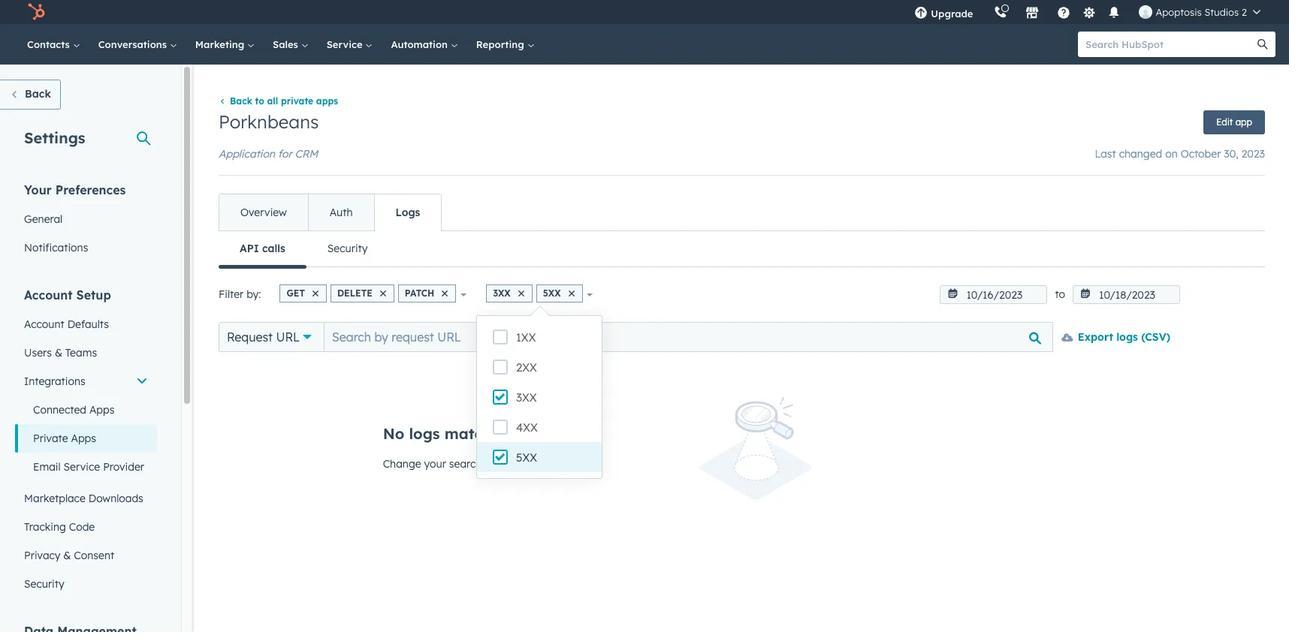 Task type: vqa. For each thing, say whether or not it's contained in the screenshot.
Meetings
no



Task type: describe. For each thing, give the bounding box(es) containing it.
connected
[[33, 403, 86, 417]]

marketing
[[195, 38, 247, 50]]

security for security "link" at bottom left
[[24, 578, 64, 591]]

automation
[[391, 38, 451, 50]]

users & teams link
[[15, 339, 157, 367]]

0 vertical spatial 3xx
[[493, 288, 511, 299]]

marketplaces button
[[1017, 0, 1049, 24]]

tracking code link
[[15, 513, 157, 542]]

and
[[523, 458, 542, 471]]

apoptosis studios 2 button
[[1130, 0, 1270, 24]]

changed
[[1119, 148, 1163, 161]]

conversations
[[98, 38, 170, 50]]

sales
[[273, 38, 301, 50]]

navigation containing api calls
[[219, 231, 1265, 269]]

privacy
[[24, 549, 60, 563]]

change
[[383, 458, 421, 471]]

email service provider
[[33, 461, 144, 474]]

private apps link
[[15, 425, 157, 453]]

export logs (csv)
[[1078, 331, 1171, 344]]

on
[[1165, 148, 1178, 161]]

general
[[24, 213, 63, 226]]

match
[[445, 425, 492, 443]]

export logs (csv) button
[[1053, 323, 1180, 353]]

account setup
[[24, 288, 111, 303]]

last changed on october 30, 2023
[[1095, 148, 1265, 161]]

email
[[33, 461, 61, 474]]

settings image
[[1083, 6, 1096, 20]]

logs for no
[[409, 425, 440, 443]]

settings
[[24, 128, 85, 147]]

4xx
[[516, 421, 538, 435]]

Search by request URL search field
[[324, 323, 1053, 353]]

tara schultz image
[[1139, 5, 1153, 19]]

overview link
[[219, 195, 308, 231]]

private
[[281, 96, 313, 107]]

marketplace downloads
[[24, 492, 143, 506]]

close image for 5xx
[[568, 291, 574, 297]]

& for users
[[55, 346, 62, 360]]

auth
[[330, 206, 353, 220]]

& for privacy
[[63, 549, 71, 563]]

again.
[[562, 458, 592, 471]]

close image for get
[[313, 291, 319, 297]]

marketplaces image
[[1026, 7, 1039, 20]]

filter
[[219, 288, 244, 302]]

request url button
[[219, 323, 325, 353]]

integrations button
[[15, 367, 157, 396]]

help button
[[1052, 0, 1077, 24]]

close image for 3xx
[[518, 291, 524, 297]]

no logs match your search.
[[383, 425, 589, 443]]

filter by:
[[219, 288, 261, 302]]

3xx inside list box
[[516, 391, 537, 405]]

edit
[[1217, 117, 1233, 128]]

teams
[[65, 346, 97, 360]]

general link
[[15, 205, 157, 234]]

apoptosis
[[1156, 6, 1202, 18]]

users & teams
[[24, 346, 97, 360]]

api calls
[[240, 242, 285, 256]]

upgrade
[[931, 8, 973, 20]]

Search HubSpot search field
[[1078, 32, 1262, 57]]

5xx inside list box
[[516, 451, 537, 465]]

defaults
[[67, 318, 109, 331]]

0 vertical spatial 5xx
[[543, 288, 561, 299]]

edit app
[[1217, 117, 1253, 128]]

search
[[449, 458, 482, 471]]

hubspot link
[[18, 3, 56, 21]]

edit app button
[[1204, 111, 1265, 135]]

private
[[33, 432, 68, 446]]

notifications link
[[15, 234, 157, 262]]

0 horizontal spatial your
[[424, 458, 446, 471]]

change your search criteria and try again.
[[383, 458, 592, 471]]

marketing link
[[186, 24, 264, 65]]

close image for patch
[[442, 291, 448, 297]]

reporting link
[[467, 24, 544, 65]]

1 horizontal spatial your
[[497, 425, 531, 443]]

menu containing apoptosis studios 2
[[904, 0, 1271, 24]]

application for crm
[[219, 148, 318, 161]]

security for security button
[[327, 242, 368, 256]]

account setup element
[[15, 287, 157, 599]]

your
[[24, 183, 52, 198]]

2 mm/dd/yyyy text field from the left
[[1073, 286, 1180, 305]]

by:
[[247, 288, 261, 302]]

your preferences
[[24, 183, 126, 198]]

email service provider link
[[15, 453, 157, 482]]

app
[[1236, 117, 1253, 128]]

security link
[[15, 570, 157, 599]]

request
[[227, 330, 273, 345]]

crm
[[295, 148, 318, 161]]

privacy & consent
[[24, 549, 114, 563]]

overview
[[240, 206, 287, 220]]

api
[[240, 242, 259, 256]]

setup
[[76, 288, 111, 303]]

navigation containing overview
[[219, 194, 442, 232]]

close image for delete
[[380, 291, 386, 297]]



Task type: locate. For each thing, give the bounding box(es) containing it.
patch
[[405, 288, 435, 299]]

1 vertical spatial logs
[[409, 425, 440, 443]]

0 vertical spatial security
[[327, 242, 368, 256]]

security down auth
[[327, 242, 368, 256]]

service inside account setup element
[[64, 461, 100, 474]]

porknbeans
[[219, 111, 319, 133]]

2 account from the top
[[24, 318, 64, 331]]

calling icon image
[[994, 6, 1008, 20]]

account for account setup
[[24, 288, 73, 303]]

0 vertical spatial your
[[497, 425, 531, 443]]

30,
[[1224, 148, 1239, 161]]

connected apps link
[[15, 396, 157, 425]]

back
[[25, 87, 51, 101], [230, 96, 252, 107]]

0 horizontal spatial service
[[64, 461, 100, 474]]

account defaults
[[24, 318, 109, 331]]

export
[[1078, 331, 1113, 344]]

(csv)
[[1142, 331, 1171, 344]]

conversations link
[[89, 24, 186, 65]]

2 close image from the left
[[568, 291, 574, 297]]

apps inside connected apps "link"
[[89, 403, 115, 417]]

navigation
[[219, 194, 442, 232], [219, 231, 1265, 269]]

logs link
[[374, 195, 441, 231]]

menu
[[904, 0, 1271, 24]]

1 vertical spatial security
[[24, 578, 64, 591]]

1 close image from the left
[[442, 291, 448, 297]]

0 vertical spatial account
[[24, 288, 73, 303]]

delete
[[337, 288, 373, 299]]

service link
[[318, 24, 382, 65]]

1 horizontal spatial to
[[1055, 288, 1065, 302]]

1 vertical spatial to
[[1055, 288, 1065, 302]]

service right sales link
[[327, 38, 365, 50]]

1 account from the top
[[24, 288, 73, 303]]

account up the users
[[24, 318, 64, 331]]

logs inside export logs (csv) button
[[1117, 331, 1138, 344]]

automation link
[[382, 24, 467, 65]]

3xx
[[493, 288, 511, 299], [516, 391, 537, 405]]

0 horizontal spatial logs
[[409, 425, 440, 443]]

1xx
[[516, 331, 536, 345]]

&
[[55, 346, 62, 360], [63, 549, 71, 563]]

criteria
[[485, 458, 520, 471]]

notifications image
[[1108, 7, 1121, 20]]

privacy & consent link
[[15, 542, 157, 570]]

1 close image from the left
[[313, 291, 319, 297]]

close image right get
[[313, 291, 319, 297]]

list box containing 1xx
[[477, 316, 602, 479]]

1 vertical spatial account
[[24, 318, 64, 331]]

all
[[267, 96, 278, 107]]

apps
[[89, 403, 115, 417], [71, 432, 96, 446]]

2xx
[[516, 361, 537, 375]]

1 horizontal spatial back
[[230, 96, 252, 107]]

contacts
[[27, 38, 73, 50]]

5xx
[[543, 288, 561, 299], [516, 451, 537, 465]]

account defaults link
[[15, 310, 157, 339]]

request url
[[227, 330, 300, 345]]

apps for private apps
[[71, 432, 96, 446]]

your left the search
[[424, 458, 446, 471]]

upgrade image
[[915, 7, 928, 20]]

tracking
[[24, 521, 66, 534]]

for
[[278, 148, 292, 161]]

close image
[[313, 291, 319, 297], [380, 291, 386, 297], [518, 291, 524, 297]]

back inside back link
[[25, 87, 51, 101]]

api calls button
[[219, 231, 306, 269]]

0 horizontal spatial close image
[[442, 291, 448, 297]]

logs for export
[[1117, 331, 1138, 344]]

application
[[219, 148, 275, 161]]

calls
[[262, 242, 285, 256]]

search image
[[1258, 39, 1268, 50]]

settings link
[[1080, 4, 1099, 20]]

back for back
[[25, 87, 51, 101]]

1 horizontal spatial security
[[327, 242, 368, 256]]

1 vertical spatial 3xx
[[516, 391, 537, 405]]

1 vertical spatial apps
[[71, 432, 96, 446]]

last
[[1095, 148, 1116, 161]]

tracking code
[[24, 521, 95, 534]]

0 vertical spatial service
[[327, 38, 365, 50]]

apps
[[316, 96, 338, 107]]

back to all private apps link
[[219, 96, 338, 107]]

MM/DD/YYYY text field
[[940, 286, 1048, 305], [1073, 286, 1180, 305]]

sales link
[[264, 24, 318, 65]]

to
[[255, 96, 264, 107], [1055, 288, 1065, 302]]

1 navigation from the top
[[219, 194, 442, 232]]

2 horizontal spatial close image
[[518, 291, 524, 297]]

1 horizontal spatial &
[[63, 549, 71, 563]]

marketplace
[[24, 492, 86, 506]]

security inside security "link"
[[24, 578, 64, 591]]

security down privacy
[[24, 578, 64, 591]]

security
[[327, 242, 368, 256], [24, 578, 64, 591]]

1 horizontal spatial close image
[[380, 291, 386, 297]]

back left all
[[230, 96, 252, 107]]

back to all private apps
[[230, 96, 338, 107]]

get
[[287, 288, 305, 299]]

0 horizontal spatial &
[[55, 346, 62, 360]]

0 vertical spatial logs
[[1117, 331, 1138, 344]]

1 horizontal spatial logs
[[1117, 331, 1138, 344]]

0 horizontal spatial mm/dd/yyyy text field
[[940, 286, 1048, 305]]

3 close image from the left
[[518, 291, 524, 297]]

service
[[327, 38, 365, 50], [64, 461, 100, 474]]

1 vertical spatial service
[[64, 461, 100, 474]]

apps up email service provider link
[[71, 432, 96, 446]]

consent
[[74, 549, 114, 563]]

& right privacy
[[63, 549, 71, 563]]

2 navigation from the top
[[219, 231, 1265, 269]]

close image right delete
[[380, 291, 386, 297]]

logs right no
[[409, 425, 440, 443]]

apps down "integrations" button at the bottom
[[89, 403, 115, 417]]

close image
[[442, 291, 448, 297], [568, 291, 574, 297]]

downloads
[[88, 492, 143, 506]]

auth link
[[308, 195, 374, 231]]

contacts link
[[18, 24, 89, 65]]

notifications
[[24, 241, 88, 255]]

list box
[[477, 316, 602, 479]]

private apps
[[33, 432, 96, 446]]

integrations
[[24, 375, 85, 388]]

1 mm/dd/yyyy text field from the left
[[940, 286, 1048, 305]]

1 horizontal spatial close image
[[568, 291, 574, 297]]

your preferences element
[[15, 182, 157, 262]]

apps for connected apps
[[89, 403, 115, 417]]

0 horizontal spatial back
[[25, 87, 51, 101]]

& right the users
[[55, 346, 62, 360]]

2 close image from the left
[[380, 291, 386, 297]]

0 horizontal spatial 3xx
[[493, 288, 511, 299]]

provider
[[103, 461, 144, 474]]

logs left (csv)
[[1117, 331, 1138, 344]]

menu item
[[984, 0, 987, 24]]

notifications button
[[1102, 0, 1127, 24]]

2023
[[1242, 148, 1265, 161]]

1 vertical spatial your
[[424, 458, 446, 471]]

0 vertical spatial &
[[55, 346, 62, 360]]

back up settings
[[25, 87, 51, 101]]

0 horizontal spatial security
[[24, 578, 64, 591]]

to left all
[[255, 96, 264, 107]]

preferences
[[55, 183, 126, 198]]

2
[[1242, 6, 1247, 18]]

back for back to all private apps
[[230, 96, 252, 107]]

logs
[[396, 206, 420, 220]]

1 horizontal spatial service
[[327, 38, 365, 50]]

1 vertical spatial 5xx
[[516, 451, 537, 465]]

1 vertical spatial &
[[63, 549, 71, 563]]

users
[[24, 346, 52, 360]]

code
[[69, 521, 95, 534]]

service down private apps link
[[64, 461, 100, 474]]

hubspot image
[[27, 3, 45, 21]]

account up account defaults
[[24, 288, 73, 303]]

security inside security button
[[327, 242, 368, 256]]

apps inside private apps link
[[71, 432, 96, 446]]

account for account defaults
[[24, 318, 64, 331]]

connected apps
[[33, 403, 115, 417]]

help image
[[1058, 7, 1071, 20]]

0 vertical spatial apps
[[89, 403, 115, 417]]

0 horizontal spatial to
[[255, 96, 264, 107]]

1 horizontal spatial 5xx
[[543, 288, 561, 299]]

close image up 1xx
[[518, 291, 524, 297]]

0 horizontal spatial close image
[[313, 291, 319, 297]]

your up criteria
[[497, 425, 531, 443]]

url
[[276, 330, 300, 345]]

no
[[383, 425, 405, 443]]

marketplace downloads link
[[15, 485, 157, 513]]

0 vertical spatial to
[[255, 96, 264, 107]]

0 horizontal spatial 5xx
[[516, 451, 537, 465]]

to up export logs (csv) button
[[1055, 288, 1065, 302]]

1 horizontal spatial mm/dd/yyyy text field
[[1073, 286, 1180, 305]]

1 horizontal spatial 3xx
[[516, 391, 537, 405]]

try
[[545, 458, 559, 471]]

calling icon button
[[988, 2, 1014, 22]]



